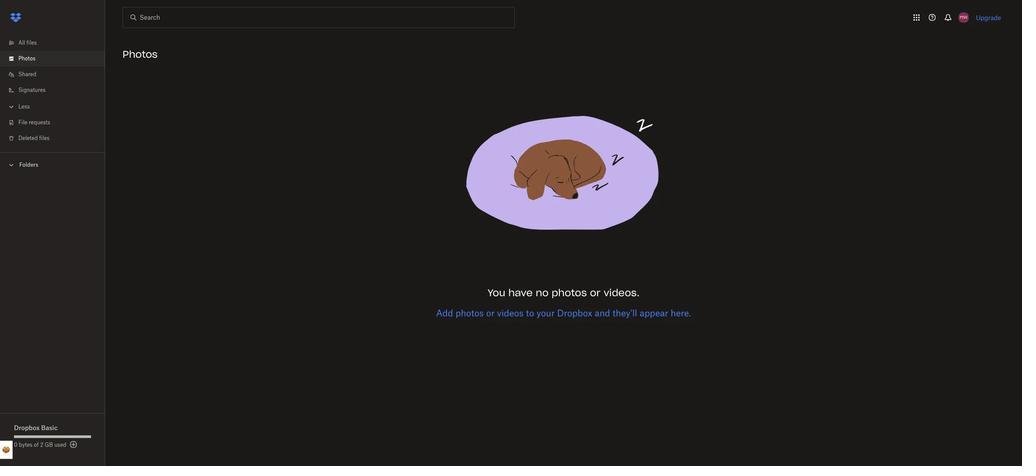 Task type: describe. For each thing, give the bounding box(es) containing it.
here.
[[671, 308, 692, 319]]

upgrade link
[[977, 14, 1002, 21]]

photos inside list item
[[18, 55, 35, 62]]

list containing all files
[[0, 30, 105, 152]]

0 bytes of 2 gb used
[[14, 442, 66, 449]]

appear
[[640, 308, 669, 319]]

they'll
[[613, 308, 638, 319]]

files for all files
[[27, 39, 37, 46]]

0
[[14, 442, 18, 449]]

photos link
[[7, 51, 105, 67]]

deleted files
[[18, 135, 50, 141]]

signatures link
[[7, 82, 105, 98]]

requests
[[29, 119, 50, 126]]

all files
[[18, 39, 37, 46]]

videos.
[[604, 287, 640, 299]]

file requests link
[[7, 115, 105, 131]]

you have no photos or videos.
[[488, 287, 640, 299]]

dropbox basic
[[14, 424, 58, 432]]

get more space image
[[68, 440, 79, 450]]

file
[[18, 119, 27, 126]]

less image
[[7, 102, 16, 111]]

add photos or videos to your dropbox and they'll appear here. link
[[436, 308, 692, 319]]

signatures
[[18, 87, 46, 93]]

gb
[[45, 442, 53, 449]]

1 horizontal spatial photos
[[123, 48, 158, 60]]

deleted files link
[[7, 131, 105, 146]]

all
[[18, 39, 25, 46]]

dropbox image
[[7, 9, 25, 26]]

basic
[[41, 424, 58, 432]]

file requests
[[18, 119, 50, 126]]

your
[[537, 308, 555, 319]]

folders button
[[0, 158, 105, 171]]

deleted
[[18, 135, 38, 141]]

less
[[18, 103, 30, 110]]

add photos or videos to your dropbox and they'll appear here.
[[436, 308, 692, 319]]



Task type: locate. For each thing, give the bounding box(es) containing it.
0 horizontal spatial files
[[27, 39, 37, 46]]

1 horizontal spatial photos
[[552, 287, 587, 299]]

photos
[[123, 48, 158, 60], [18, 55, 35, 62]]

mw
[[960, 14, 968, 20]]

files right 'deleted'
[[39, 135, 50, 141]]

or up and
[[590, 287, 601, 299]]

0 vertical spatial files
[[27, 39, 37, 46]]

photos
[[552, 287, 587, 299], [456, 308, 484, 319]]

dropbox up the bytes at the bottom left of page
[[14, 424, 40, 432]]

list
[[0, 30, 105, 152]]

1 vertical spatial photos
[[456, 308, 484, 319]]

add
[[436, 308, 453, 319]]

all files link
[[7, 35, 105, 51]]

1 horizontal spatial or
[[590, 287, 601, 299]]

photos right "add"
[[456, 308, 484, 319]]

mw button
[[957, 11, 971, 25]]

photos up "add photos or videos to your dropbox and they'll appear here."
[[552, 287, 587, 299]]

sleeping dog on a purple cushion. image
[[454, 67, 673, 286]]

0 horizontal spatial photos
[[456, 308, 484, 319]]

1 vertical spatial or
[[487, 308, 495, 319]]

have
[[509, 287, 533, 299]]

and
[[595, 308, 611, 319]]

0 horizontal spatial dropbox
[[14, 424, 40, 432]]

1 vertical spatial dropbox
[[14, 424, 40, 432]]

dropbox
[[557, 308, 593, 319], [14, 424, 40, 432]]

dropbox down you have no photos or videos.
[[557, 308, 593, 319]]

files for deleted files
[[39, 135, 50, 141]]

1 horizontal spatial dropbox
[[557, 308, 593, 319]]

shared
[[18, 71, 36, 78]]

1 vertical spatial files
[[39, 135, 50, 141]]

bytes
[[19, 442, 32, 449]]

2
[[40, 442, 43, 449]]

no
[[536, 287, 549, 299]]

of
[[34, 442, 39, 449]]

1 horizontal spatial files
[[39, 135, 50, 141]]

0 vertical spatial photos
[[552, 287, 587, 299]]

0 vertical spatial dropbox
[[557, 308, 593, 319]]

you
[[488, 287, 506, 299]]

used
[[54, 442, 66, 449]]

files
[[27, 39, 37, 46], [39, 135, 50, 141]]

or
[[590, 287, 601, 299], [487, 308, 495, 319]]

0 vertical spatial or
[[590, 287, 601, 299]]

0 horizontal spatial or
[[487, 308, 495, 319]]

to
[[526, 308, 535, 319]]

or left videos
[[487, 308, 495, 319]]

Search text field
[[140, 13, 497, 22]]

files right all
[[27, 39, 37, 46]]

upgrade
[[977, 14, 1002, 21]]

0 horizontal spatial photos
[[18, 55, 35, 62]]

photos list item
[[0, 51, 105, 67]]

shared link
[[7, 67, 105, 82]]

folders
[[19, 162, 38, 168]]

videos
[[497, 308, 524, 319]]



Task type: vqa. For each thing, say whether or not it's contained in the screenshot.
topmost photos
yes



